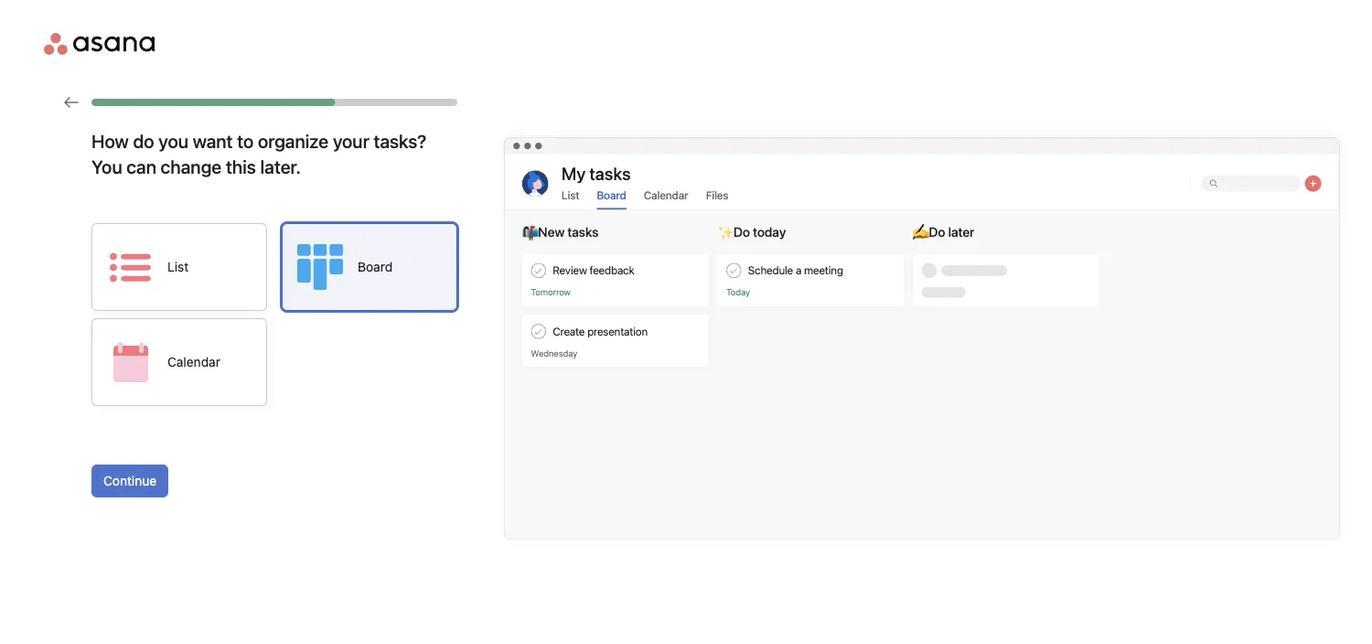 Task type: vqa. For each thing, say whether or not it's contained in the screenshot.
Do later
yes



Task type: locate. For each thing, give the bounding box(es) containing it.
calendar
[[644, 188, 689, 201], [167, 355, 220, 370]]

board
[[597, 188, 627, 201], [358, 259, 393, 275]]

how do you want to organize your tasks? you can change this later.
[[92, 130, 427, 177]]

create
[[553, 325, 585, 338]]

schedule
[[749, 264, 794, 277]]

a
[[796, 264, 802, 277]]

to
[[237, 130, 254, 151]]

1 horizontal spatial calendar
[[644, 188, 689, 201]]

0 horizontal spatial list
[[167, 259, 189, 275]]

your
[[333, 130, 370, 151]]

tomorrow
[[531, 287, 571, 298]]

schedule a meeting
[[749, 264, 844, 277]]

✍️ do later
[[913, 225, 975, 240]]

review feedback
[[553, 264, 635, 277]]

how
[[92, 130, 129, 151]]

you
[[92, 156, 122, 177]]

📬
[[522, 225, 536, 240]]

1 vertical spatial calendar
[[167, 355, 220, 370]]

new tasks
[[538, 225, 599, 240]]

continue
[[103, 474, 157, 489]]

files
[[706, 188, 729, 201]]

✨
[[718, 225, 731, 240]]

you
[[159, 130, 189, 151]]

1 horizontal spatial list
[[562, 188, 580, 201]]

want
[[193, 130, 233, 151]]

✨ do today
[[718, 225, 786, 240]]

0 vertical spatial board
[[597, 188, 627, 201]]

list
[[562, 188, 580, 201], [167, 259, 189, 275]]

0 horizontal spatial board
[[358, 259, 393, 275]]

presentation
[[588, 325, 648, 338]]

1 vertical spatial list
[[167, 259, 189, 275]]



Task type: describe. For each thing, give the bounding box(es) containing it.
1 horizontal spatial board
[[597, 188, 627, 201]]

do later
[[929, 225, 975, 240]]

today
[[727, 287, 751, 298]]

do
[[133, 130, 154, 151]]

my tasks
[[562, 164, 631, 184]]

tasks?
[[374, 130, 427, 151]]

✍️
[[913, 225, 926, 240]]

organize
[[258, 130, 329, 151]]

do today
[[734, 225, 786, 240]]

1 vertical spatial board
[[358, 259, 393, 275]]

wednesday
[[531, 348, 578, 359]]

review
[[553, 264, 587, 277]]

📬 new tasks
[[522, 225, 599, 240]]

create presentation
[[553, 325, 648, 338]]

continue button
[[92, 465, 169, 498]]

0 vertical spatial list
[[562, 188, 580, 201]]

can
[[127, 156, 156, 177]]

0 horizontal spatial calendar
[[167, 355, 220, 370]]

go back image
[[64, 95, 79, 110]]

this later.
[[226, 156, 301, 177]]

asana image
[[44, 33, 155, 55]]

change
[[161, 156, 222, 177]]

meeting
[[805, 264, 844, 277]]

feedback
[[590, 264, 635, 277]]

0 vertical spatial calendar
[[644, 188, 689, 201]]



